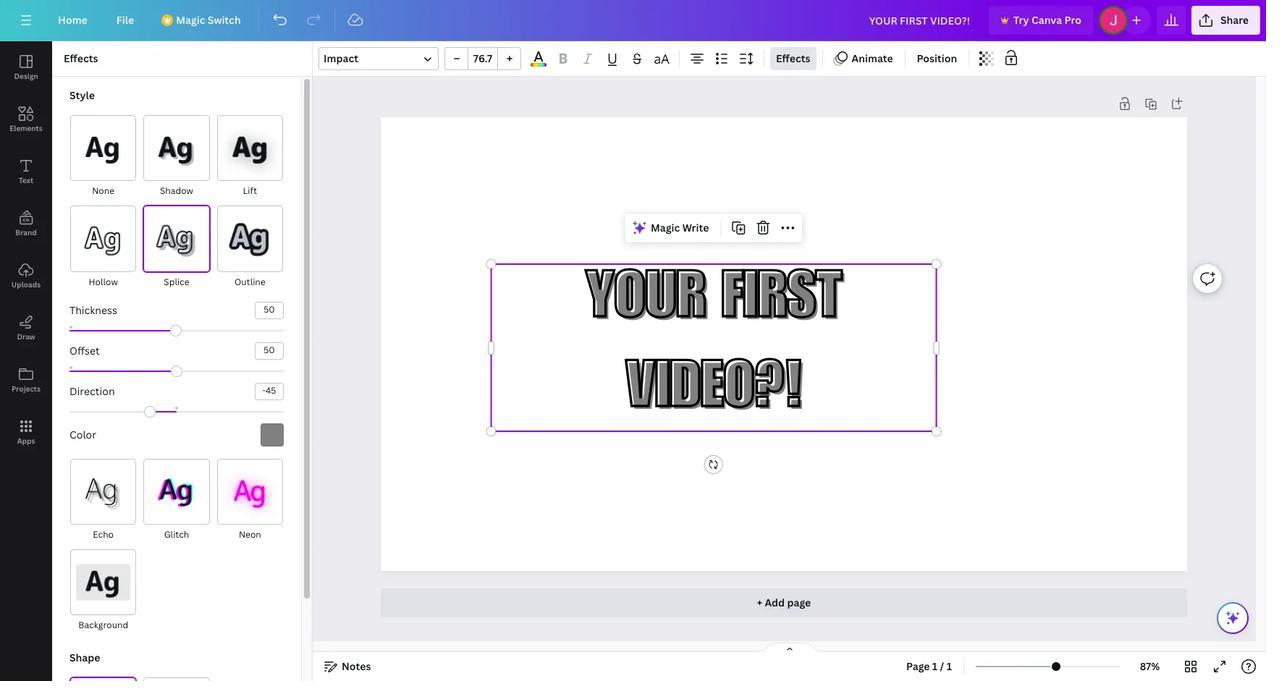 Task type: vqa. For each thing, say whether or not it's contained in the screenshot.
Uploads
yes



Task type: locate. For each thing, give the bounding box(es) containing it.
your
[[585, 270, 706, 335]]

color
[[70, 428, 96, 441]]

projects
[[12, 384, 41, 394]]

apps button
[[0, 406, 52, 458]]

projects button
[[0, 354, 52, 406]]

magic
[[176, 13, 205, 27], [651, 221, 680, 235]]

magic write button
[[628, 216, 715, 240]]

1 horizontal spatial magic
[[651, 221, 680, 235]]

splice button
[[143, 205, 210, 290]]

apps
[[17, 436, 35, 446]]

home link
[[46, 6, 99, 35]]

shadow button
[[143, 114, 210, 199]]

+ add page
[[757, 596, 811, 610]]

shape
[[70, 651, 100, 665]]

try canva pro button
[[989, 6, 1093, 35]]

1
[[933, 660, 938, 673], [947, 660, 952, 673]]

your first video?!
[[585, 270, 842, 425]]

offset
[[70, 344, 100, 357]]

#808080 image
[[261, 423, 284, 447], [261, 423, 284, 447]]

magic left write
[[651, 221, 680, 235]]

color range image
[[531, 63, 547, 67]]

text
[[19, 175, 33, 185]]

/
[[940, 660, 944, 673]]

effects
[[64, 51, 98, 65], [776, 51, 811, 65]]

video?!
[[625, 360, 802, 425]]

glitch
[[164, 529, 189, 541]]

add
[[765, 596, 785, 610]]

first
[[722, 270, 842, 335]]

group
[[445, 47, 521, 70]]

echo button
[[70, 458, 137, 543]]

file
[[116, 13, 134, 27]]

animate button
[[829, 47, 899, 70]]

position
[[917, 51, 957, 65]]

pro
[[1065, 13, 1082, 27]]

1 vertical spatial magic
[[651, 221, 680, 235]]

1 horizontal spatial effects
[[776, 51, 811, 65]]

impact
[[324, 51, 358, 65]]

design button
[[0, 41, 52, 93]]

outline button
[[216, 205, 284, 290]]

effects up style
[[64, 51, 98, 65]]

style
[[70, 88, 95, 102]]

thickness
[[70, 303, 117, 317]]

1 effects from the left
[[64, 51, 98, 65]]

position button
[[911, 47, 963, 70]]

glitch button
[[143, 458, 210, 543]]

magic write
[[651, 221, 709, 235]]

effects inside popup button
[[776, 51, 811, 65]]

magic for magic write
[[651, 221, 680, 235]]

2 effects from the left
[[776, 51, 811, 65]]

1 horizontal spatial 1
[[947, 660, 952, 673]]

magic inside button
[[651, 221, 680, 235]]

try canva pro
[[1014, 13, 1082, 27]]

uploads
[[11, 280, 41, 290]]

0 horizontal spatial 1
[[933, 660, 938, 673]]

1 1 from the left
[[933, 660, 938, 673]]

notes
[[342, 660, 371, 673]]

+ add page button
[[381, 589, 1188, 618]]

none button
[[70, 114, 137, 199]]

share
[[1221, 13, 1249, 27]]

none
[[92, 185, 114, 197]]

magic for magic switch
[[176, 13, 205, 27]]

switch
[[208, 13, 241, 27]]

magic inside button
[[176, 13, 205, 27]]

canva assistant image
[[1224, 610, 1242, 627]]

main menu bar
[[0, 0, 1266, 41]]

elements button
[[0, 93, 52, 146]]

1 right /
[[947, 660, 952, 673]]

lift button
[[216, 114, 284, 199]]

try
[[1014, 13, 1029, 27]]

0 horizontal spatial magic
[[176, 13, 205, 27]]

design
[[14, 71, 38, 81]]

notes button
[[319, 655, 377, 678]]

0 horizontal spatial effects
[[64, 51, 98, 65]]

splice
[[164, 276, 189, 288]]

0 vertical spatial magic
[[176, 13, 205, 27]]

magic switch button
[[151, 6, 252, 35]]

magic left switch
[[176, 13, 205, 27]]

neon button
[[216, 458, 284, 543]]

shape element
[[70, 651, 284, 681]]

text button
[[0, 146, 52, 198]]

1 left /
[[933, 660, 938, 673]]

effects left "animate" popup button
[[776, 51, 811, 65]]

draw
[[17, 332, 35, 342]]

style element
[[64, 88, 284, 634]]

background button
[[70, 549, 137, 634]]



Task type: describe. For each thing, give the bounding box(es) containing it.
brand
[[15, 227, 37, 238]]

page
[[787, 596, 811, 610]]

brand button
[[0, 198, 52, 250]]

hollow button
[[70, 205, 137, 290]]

write
[[683, 221, 709, 235]]

animate
[[852, 51, 893, 65]]

87%
[[1140, 660, 1160, 673]]

neon
[[239, 529, 261, 541]]

Offset text field
[[256, 343, 283, 359]]

draw button
[[0, 302, 52, 354]]

file button
[[105, 6, 146, 35]]

background
[[78, 619, 128, 632]]

Thickness text field
[[256, 302, 283, 318]]

page
[[907, 660, 930, 673]]

outline
[[235, 276, 266, 288]]

– – number field
[[473, 51, 493, 65]]

echo
[[93, 529, 114, 541]]

show pages image
[[755, 642, 824, 654]]

direction
[[70, 384, 115, 398]]

home
[[58, 13, 87, 27]]

lift
[[243, 185, 257, 197]]

2 1 from the left
[[947, 660, 952, 673]]

share button
[[1192, 6, 1261, 35]]

elements
[[10, 123, 43, 133]]

Direction text field
[[256, 384, 283, 399]]

shadow
[[160, 185, 193, 197]]

impact button
[[319, 47, 439, 70]]

magic switch
[[176, 13, 241, 27]]

87% button
[[1127, 655, 1174, 678]]

side panel tab list
[[0, 41, 52, 458]]

page 1 / 1
[[907, 660, 952, 673]]

+
[[757, 596, 763, 610]]

uploads button
[[0, 250, 52, 302]]

effects button
[[770, 47, 816, 70]]

canva
[[1032, 13, 1062, 27]]

hollow
[[89, 276, 118, 288]]

Design title text field
[[858, 6, 983, 35]]



